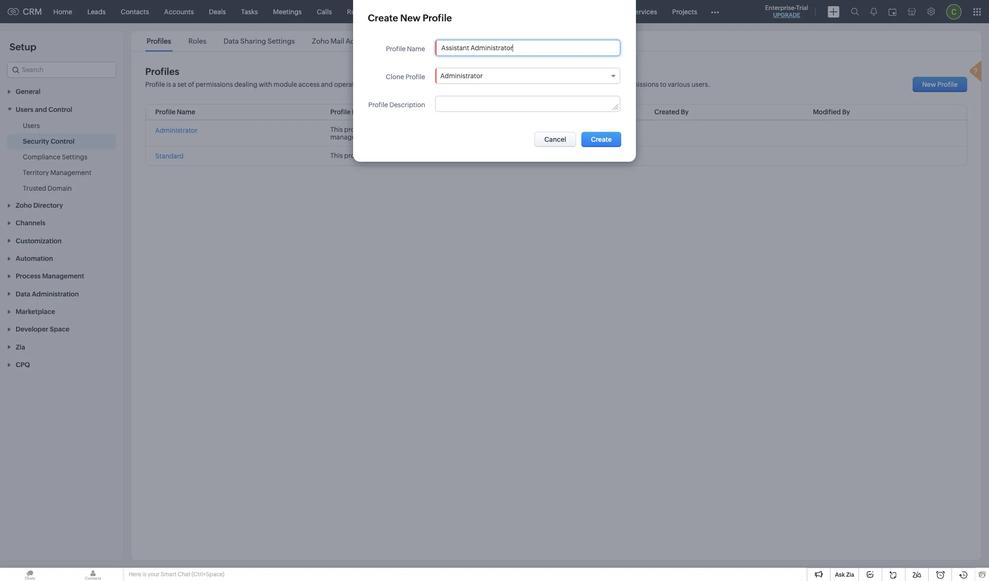 Task type: locate. For each thing, give the bounding box(es) containing it.
new inside button
[[923, 81, 937, 88]]

new profile
[[923, 81, 958, 88]]

home link
[[46, 0, 80, 23]]

various left users.
[[668, 81, 691, 88]]

permissions down organization
[[413, 152, 451, 160]]

to
[[475, 81, 482, 88], [661, 81, 667, 88], [588, 126, 594, 133]]

new profile button
[[913, 77, 968, 92]]

1 vertical spatial is
[[142, 572, 147, 578]]

products
[[430, 8, 458, 15]]

0 vertical spatial profile name
[[386, 45, 426, 53]]

leads
[[87, 8, 106, 15]]

with
[[259, 81, 272, 88], [473, 126, 486, 133]]

tasks
[[241, 8, 258, 15]]

1 horizontal spatial access
[[453, 81, 474, 88]]

chats image
[[0, 568, 60, 582]]

will for this profile will have all the permissions except administrative privileges.
[[366, 152, 376, 160]]

list
[[138, 31, 399, 51]]

2 various from the left
[[668, 81, 691, 88]]

organization
[[424, 133, 463, 141]]

to left apps.
[[475, 81, 482, 88]]

1 vertical spatial settings
[[62, 153, 87, 161]]

all right data on the top left of page
[[394, 126, 401, 133]]

crm link
[[8, 7, 42, 17]]

all down 'within'
[[394, 152, 401, 160]]

2 horizontal spatial to
[[661, 81, 667, 88]]

zoho mail add-on users
[[312, 37, 390, 45]]

profile up administrator link
[[155, 108, 176, 116]]

1 have from the top
[[378, 126, 392, 133]]

0 vertical spatial create
[[368, 12, 398, 23]]

compliance settings link
[[23, 152, 87, 162]]

set
[[177, 81, 187, 88], [604, 81, 613, 88]]

1 vertical spatial profile name
[[155, 108, 195, 116]]

ask
[[836, 572, 845, 579]]

0 horizontal spatial various
[[483, 81, 505, 88]]

on
[[362, 37, 370, 45]]

1 horizontal spatial permissions
[[413, 152, 451, 160]]

0 vertical spatial control
[[48, 106, 72, 113]]

1 horizontal spatial administrator
[[441, 72, 483, 80]]

the
[[402, 126, 412, 133], [365, 133, 375, 141], [412, 133, 422, 141], [402, 152, 412, 160]]

0 vertical spatial have
[[378, 126, 392, 133]]

control up compliance settings on the top left
[[51, 138, 75, 145]]

2 horizontal spatial administrator
[[487, 126, 530, 133]]

profile left data on the top left of page
[[344, 126, 364, 133]]

permissions left the dealing
[[196, 81, 233, 88]]

1 vertical spatial new
[[923, 81, 937, 88]]

this for this profile will have all the permissions except administrative privileges.
[[331, 152, 343, 160]]

0 horizontal spatial create
[[368, 12, 398, 23]]

settings inside compliance settings link
[[62, 153, 87, 161]]

the left data on the top left of page
[[365, 133, 375, 141]]

users up the users link
[[16, 106, 33, 113]]

profile inside button
[[938, 81, 958, 88]]

2 of from the left
[[614, 81, 620, 88]]

create inside button
[[591, 136, 612, 143]]

1 by from the left
[[681, 108, 689, 116]]

1 horizontal spatial various
[[668, 81, 691, 88]]

have inside the this profile will have all the permissions. users with administrator profile will be able to view and manage all the data within the organization account by default.
[[378, 126, 392, 133]]

is left the your
[[142, 572, 147, 578]]

create menu image
[[828, 6, 840, 17]]

analytics
[[387, 8, 415, 15]]

0 vertical spatial profiles
[[147, 37, 171, 45]]

name up the clone profile
[[407, 45, 426, 53]]

users right on
[[372, 37, 390, 45]]

1 vertical spatial profiles
[[145, 66, 180, 77]]

will for this profile will have all the permissions. users with administrator profile will be able to view and manage all the data within the organization account by default.
[[366, 126, 376, 133]]

view
[[596, 126, 610, 133]]

and right view
[[611, 126, 623, 133]]

0 vertical spatial with
[[259, 81, 272, 88]]

profile description
[[369, 101, 426, 109], [331, 108, 389, 116]]

clone profile
[[386, 73, 426, 81]]

administrator up standard link
[[155, 127, 198, 134]]

and left operations,
[[321, 81, 333, 88]]

1 horizontal spatial is
[[166, 81, 171, 88]]

0 horizontal spatial to
[[475, 81, 482, 88]]

0 horizontal spatial name
[[177, 108, 195, 116]]

1 vertical spatial control
[[51, 138, 75, 145]]

sharing
[[240, 37, 266, 45]]

0 vertical spatial is
[[166, 81, 171, 88]]

0 horizontal spatial is
[[142, 572, 147, 578]]

set right 'different'
[[604, 81, 613, 88]]

this left data on the top left of page
[[331, 126, 343, 133]]

created by
[[655, 108, 689, 116]]

this down manage
[[331, 152, 343, 160]]

security control link
[[23, 137, 75, 146]]

0 horizontal spatial set
[[177, 81, 187, 88]]

None text field
[[436, 40, 620, 56], [436, 96, 620, 112], [436, 40, 620, 56], [436, 96, 620, 112]]

create menu element
[[823, 0, 846, 23]]

profile name
[[386, 45, 426, 53], [155, 108, 195, 116]]

1 vertical spatial create
[[591, 136, 612, 143]]

1 of from the left
[[188, 81, 194, 88]]

and inside the this profile will have all the permissions. users with administrator profile will be able to view and manage all the data within the organization account by default.
[[611, 126, 623, 133]]

have right manage
[[378, 126, 392, 133]]

0 vertical spatial this
[[331, 126, 343, 133]]

administrator up administrative
[[487, 126, 530, 133]]

control up security control link
[[48, 106, 72, 113]]

services
[[631, 8, 658, 15]]

of right 'different'
[[614, 81, 620, 88]]

0 vertical spatial settings
[[268, 37, 295, 45]]

security control
[[23, 138, 75, 145]]

reports link
[[340, 0, 379, 23]]

settings right sharing
[[268, 37, 295, 45]]

1 horizontal spatial description
[[390, 101, 426, 109]]

trial
[[797, 4, 809, 11]]

1 horizontal spatial name
[[407, 45, 426, 53]]

1 horizontal spatial with
[[473, 126, 486, 133]]

here is your smart chat (ctrl+space)
[[129, 572, 225, 578]]

description down customizations,
[[390, 101, 426, 109]]

profiles link
[[145, 37, 173, 45]]

all for permissions.
[[394, 126, 401, 133]]

with right the dealing
[[259, 81, 272, 88]]

1 vertical spatial this
[[331, 152, 343, 160]]

users and control button
[[0, 100, 123, 118]]

various left apps.
[[483, 81, 505, 88]]

this inside the this profile will have all the permissions. users with administrator profile will be able to view and manage all the data within the organization account by default.
[[331, 126, 343, 133]]

profile is a set of permissions dealing with module access and operations, setup customizations, and access to various apps. you can provide different set of permissions to various users.
[[145, 81, 711, 88]]

deals
[[209, 8, 226, 15]]

administrator inside field
[[441, 72, 483, 80]]

description
[[390, 101, 426, 109], [352, 108, 389, 116]]

list containing profiles
[[138, 31, 399, 51]]

1 horizontal spatial settings
[[268, 37, 295, 45]]

with left the by
[[473, 126, 486, 133]]

(ctrl+space)
[[192, 572, 225, 578]]

0 horizontal spatial of
[[188, 81, 194, 88]]

2 by from the left
[[843, 108, 851, 116]]

settings up management
[[62, 153, 87, 161]]

to up created
[[661, 81, 667, 88]]

1 horizontal spatial of
[[614, 81, 620, 88]]

default.
[[500, 133, 523, 141]]

profile description down customizations,
[[369, 101, 426, 109]]

this profile will have all the permissions. users with administrator profile will be able to view and manage all the data within the organization account by default.
[[331, 126, 623, 141]]

profile left help image
[[938, 81, 958, 88]]

various
[[483, 81, 505, 88], [668, 81, 691, 88]]

profile up cancel
[[531, 126, 551, 133]]

of
[[188, 81, 194, 88], [614, 81, 620, 88]]

permissions up created
[[622, 81, 659, 88]]

2 have from the top
[[378, 152, 392, 160]]

1 vertical spatial with
[[473, 126, 486, 133]]

to right able
[[588, 126, 594, 133]]

have down data on the top left of page
[[378, 152, 392, 160]]

is left a
[[166, 81, 171, 88]]

profile
[[423, 12, 452, 23], [386, 45, 406, 53], [406, 73, 426, 81], [145, 81, 165, 88], [938, 81, 958, 88], [369, 101, 388, 109], [155, 108, 176, 116], [331, 108, 351, 116]]

be
[[564, 126, 572, 133]]

users up security
[[23, 122, 40, 130]]

have
[[378, 126, 392, 133], [378, 152, 392, 160]]

create for create
[[591, 136, 612, 143]]

and up the users link
[[35, 106, 47, 113]]

1 vertical spatial name
[[177, 108, 195, 116]]

administrator up profile is a set of permissions dealing with module access and operations, setup customizations, and access to various apps. you can provide different set of permissions to various users.
[[441, 72, 483, 80]]

all for permissions
[[394, 152, 401, 160]]

profile for this profile will have all the permissions. users with administrator profile will be able to view and manage all the data within the organization account by default.
[[344, 126, 364, 133]]

mail
[[331, 37, 344, 45]]

profiles down accounts link
[[147, 37, 171, 45]]

create for create new profile
[[368, 12, 398, 23]]

profiles up a
[[145, 66, 180, 77]]

of right a
[[188, 81, 194, 88]]

1 vertical spatial have
[[378, 152, 392, 160]]

can
[[538, 81, 549, 88]]

domain
[[48, 185, 72, 192]]

1 this from the top
[[331, 126, 343, 133]]

home
[[53, 8, 72, 15]]

profiles
[[147, 37, 171, 45], [145, 66, 180, 77]]

description up data on the top left of page
[[352, 108, 389, 116]]

profile up manage
[[331, 108, 351, 116]]

contacts
[[121, 8, 149, 15]]

manage
[[331, 133, 356, 141]]

trusted domain
[[23, 185, 72, 192]]

1 horizontal spatial to
[[588, 126, 594, 133]]

settings inside "list"
[[268, 37, 295, 45]]

profile right analytics
[[423, 12, 452, 23]]

set right a
[[177, 81, 187, 88]]

meetings
[[273, 8, 302, 15]]

modified
[[813, 108, 841, 116]]

profile name up administrator link
[[155, 108, 195, 116]]

1 horizontal spatial new
[[923, 81, 937, 88]]

by right modified
[[843, 108, 851, 116]]

2 this from the top
[[331, 152, 343, 160]]

deals link
[[202, 0, 234, 23]]

roles
[[188, 37, 207, 45]]

profile down manage
[[344, 152, 364, 160]]

a
[[173, 81, 176, 88]]

upgrade
[[774, 12, 801, 19]]

and
[[321, 81, 333, 88], [440, 81, 451, 88], [35, 106, 47, 113], [611, 126, 623, 133]]

0 horizontal spatial settings
[[62, 153, 87, 161]]

settings
[[268, 37, 295, 45], [62, 153, 87, 161]]

1 horizontal spatial create
[[591, 136, 612, 143]]

is
[[166, 81, 171, 88], [142, 572, 147, 578]]

users up except
[[454, 126, 471, 133]]

0 horizontal spatial new
[[400, 12, 421, 23]]

1 horizontal spatial by
[[843, 108, 851, 116]]

apps.
[[507, 81, 524, 88]]

0 horizontal spatial access
[[299, 81, 320, 88]]

1 set from the left
[[177, 81, 187, 88]]

name up administrator link
[[177, 108, 195, 116]]

0 horizontal spatial profile name
[[155, 108, 195, 116]]

profile name up the clone profile
[[386, 45, 426, 53]]

new
[[400, 12, 421, 23], [923, 81, 937, 88]]

by right created
[[681, 108, 689, 116]]

1 horizontal spatial set
[[604, 81, 613, 88]]

2 set from the left
[[604, 81, 613, 88]]

0 horizontal spatial by
[[681, 108, 689, 116]]

by for created by
[[681, 108, 689, 116]]

1 horizontal spatial profile name
[[386, 45, 426, 53]]



Task type: describe. For each thing, give the bounding box(es) containing it.
data sharing settings
[[224, 37, 295, 45]]

the right 'within'
[[412, 133, 422, 141]]

except
[[452, 152, 473, 160]]

profile description down operations,
[[331, 108, 389, 116]]

0 vertical spatial new
[[400, 12, 421, 23]]

by
[[491, 133, 498, 141]]

roles link
[[187, 37, 208, 45]]

management
[[50, 169, 91, 177]]

1 various from the left
[[483, 81, 505, 88]]

help image
[[968, 59, 987, 85]]

chat
[[178, 572, 190, 578]]

security
[[23, 138, 49, 145]]

administrative
[[475, 152, 518, 160]]

add-
[[346, 37, 362, 45]]

enterprise-
[[766, 4, 797, 11]]

profile right clone
[[406, 73, 426, 81]]

is for here
[[142, 572, 147, 578]]

zoho
[[312, 37, 329, 45]]

tasks link
[[234, 0, 266, 23]]

able
[[574, 126, 587, 133]]

administrator link
[[155, 127, 198, 134]]

module
[[274, 81, 297, 88]]

contacts link
[[113, 0, 157, 23]]

users and control region
[[0, 118, 123, 196]]

account
[[464, 133, 489, 141]]

data sharing settings link
[[222, 37, 296, 45]]

users inside "list"
[[372, 37, 390, 45]]

territory management
[[23, 169, 91, 177]]

1 access from the left
[[299, 81, 320, 88]]

have for permissions
[[378, 152, 392, 160]]

2 horizontal spatial permissions
[[622, 81, 659, 88]]

users.
[[692, 81, 711, 88]]

leads link
[[80, 0, 113, 23]]

accounts link
[[157, 0, 202, 23]]

permissions.
[[413, 126, 453, 133]]

privileges.
[[520, 152, 552, 160]]

users link
[[23, 121, 40, 130]]

control inside region
[[51, 138, 75, 145]]

0 horizontal spatial administrator
[[155, 127, 198, 134]]

contacts image
[[63, 568, 123, 582]]

and inside dropdown button
[[35, 106, 47, 113]]

projects link
[[665, 0, 705, 23]]

analytics link
[[379, 0, 423, 23]]

with inside the this profile will have all the permissions. users with administrator profile will be able to view and manage all the data within the organization account by default.
[[473, 126, 486, 133]]

ask zia
[[836, 572, 855, 579]]

0 horizontal spatial with
[[259, 81, 272, 88]]

users inside region
[[23, 122, 40, 130]]

crm
[[23, 7, 42, 17]]

you
[[525, 81, 537, 88]]

data
[[224, 37, 239, 45]]

control inside dropdown button
[[48, 106, 72, 113]]

provide
[[551, 81, 574, 88]]

all right manage
[[357, 133, 364, 141]]

Administrator field
[[435, 68, 621, 84]]

profile down setup
[[369, 101, 388, 109]]

zoho mail add-on users link
[[311, 37, 392, 45]]

profile up clone
[[386, 45, 406, 53]]

here
[[129, 572, 141, 578]]

clone
[[386, 73, 404, 81]]

created
[[655, 108, 680, 116]]

setup
[[371, 81, 388, 88]]

create button
[[582, 132, 622, 147]]

enterprise-trial upgrade
[[766, 4, 809, 19]]

operations,
[[334, 81, 369, 88]]

compliance
[[23, 153, 60, 161]]

smart
[[161, 572, 177, 578]]

profile for this profile will have all the permissions except administrative privileges.
[[344, 152, 364, 160]]

0 horizontal spatial permissions
[[196, 81, 233, 88]]

accounts
[[164, 8, 194, 15]]

reports
[[347, 8, 372, 15]]

this profile will have all the permissions except administrative privileges.
[[331, 152, 552, 160]]

zia
[[847, 572, 855, 579]]

to inside the this profile will have all the permissions. users with administrator profile will be able to view and manage all the data within the organization account by default.
[[588, 126, 594, 133]]

is for profile
[[166, 81, 171, 88]]

users inside dropdown button
[[16, 106, 33, 113]]

have for permissions.
[[378, 126, 392, 133]]

setup
[[9, 41, 36, 52]]

2 access from the left
[[453, 81, 474, 88]]

calls
[[317, 8, 332, 15]]

your
[[148, 572, 160, 578]]

products link
[[423, 0, 466, 23]]

calls link
[[310, 0, 340, 23]]

administrator inside the this profile will have all the permissions. users with administrator profile will be able to view and manage all the data within the organization account by default.
[[487, 126, 530, 133]]

trusted domain link
[[23, 184, 72, 193]]

trusted
[[23, 185, 46, 192]]

the right data on the top left of page
[[402, 126, 412, 133]]

cancel
[[545, 136, 567, 143]]

create new profile
[[368, 12, 452, 23]]

0 horizontal spatial description
[[352, 108, 389, 116]]

services link
[[624, 0, 665, 23]]

within
[[392, 133, 411, 141]]

users inside the this profile will have all the permissions. users with administrator profile will be able to view and manage all the data within the organization account by default.
[[454, 126, 471, 133]]

modified by
[[813, 108, 851, 116]]

0 vertical spatial name
[[407, 45, 426, 53]]

data
[[377, 133, 391, 141]]

cancel button
[[535, 132, 577, 147]]

territory
[[23, 169, 49, 177]]

by for modified by
[[843, 108, 851, 116]]

territory management link
[[23, 168, 91, 177]]

the down 'within'
[[402, 152, 412, 160]]

profile left a
[[145, 81, 165, 88]]

customizations,
[[389, 81, 438, 88]]

compliance settings
[[23, 153, 87, 161]]

and right customizations,
[[440, 81, 451, 88]]

this for this profile will have all the permissions. users with administrator profile will be able to view and manage all the data within the organization account by default.
[[331, 126, 343, 133]]

users and control
[[16, 106, 72, 113]]

standard link
[[155, 152, 184, 160]]

meetings link
[[266, 0, 310, 23]]



Task type: vqa. For each thing, say whether or not it's contained in the screenshot.
Create Create
yes



